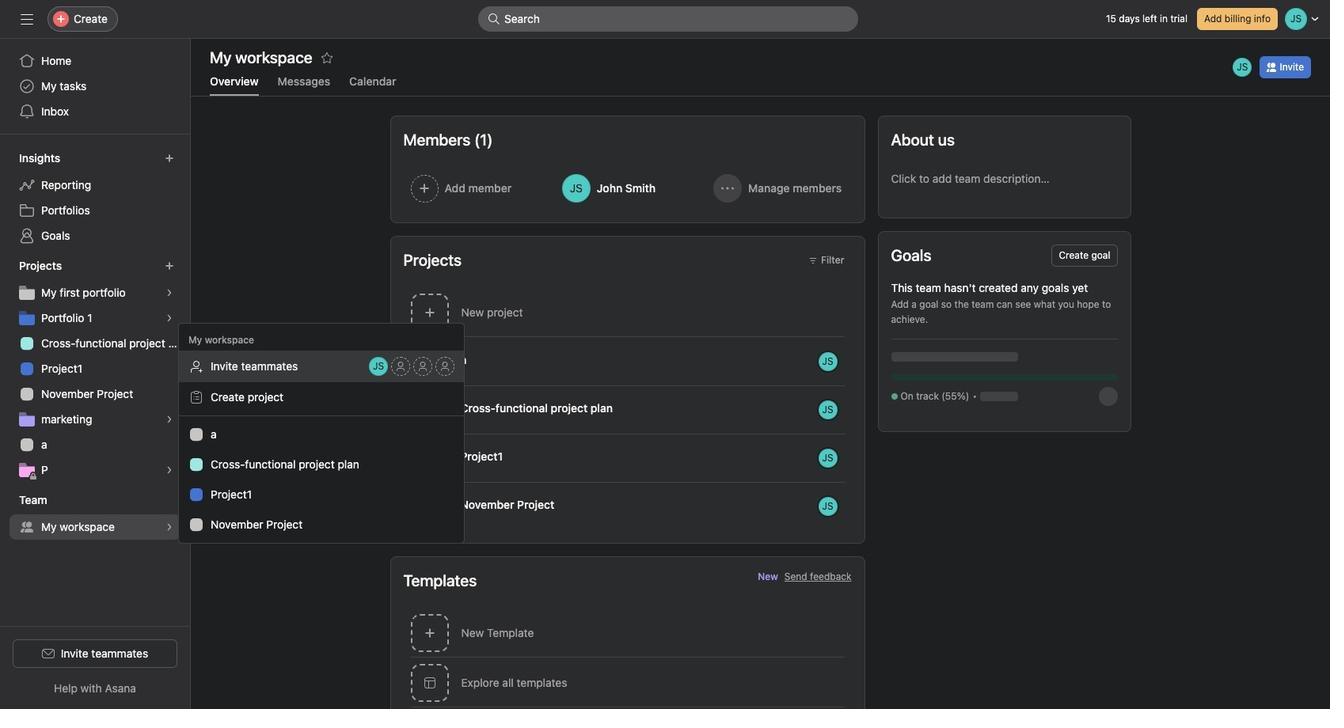 Task type: locate. For each thing, give the bounding box(es) containing it.
3 list item from the top
[[391, 434, 865, 482]]

1 vertical spatial list image
[[419, 400, 438, 419]]

menu item
[[179, 351, 464, 383]]

list box
[[478, 6, 859, 32]]

projects element
[[0, 252, 190, 486]]

see details, my first portfolio image
[[165, 288, 174, 298]]

global element
[[0, 39, 190, 134]]

see details, p image
[[165, 466, 174, 475]]

0 vertical spatial list image
[[419, 352, 438, 371]]

list image
[[419, 352, 438, 371], [419, 400, 438, 419]]

see details, my workspace image
[[165, 523, 174, 532]]

1 list image from the top
[[419, 352, 438, 371]]

list item
[[391, 337, 865, 386], [391, 386, 865, 434], [391, 434, 865, 482], [391, 482, 865, 531], [391, 708, 865, 710]]

see details, marketing image
[[165, 415, 174, 425]]

hide sidebar image
[[21, 13, 33, 25]]

4 list item from the top
[[391, 482, 865, 531]]



Task type: describe. For each thing, give the bounding box(es) containing it.
filter projects image
[[809, 256, 818, 265]]

insights element
[[0, 144, 190, 252]]

teams element
[[0, 486, 190, 543]]

5 list item from the top
[[391, 708, 865, 710]]

add to starred image
[[321, 51, 333, 64]]

see details, portfolio 1 image
[[165, 314, 174, 323]]

1 list item from the top
[[391, 337, 865, 386]]

prominent image
[[488, 13, 501, 25]]

new project or portfolio image
[[165, 261, 174, 271]]

new insights image
[[165, 154, 174, 163]]

2 list item from the top
[[391, 386, 865, 434]]

2 list image from the top
[[419, 400, 438, 419]]



Task type: vqa. For each thing, say whether or not it's contained in the screenshot.
Filter projects image
yes



